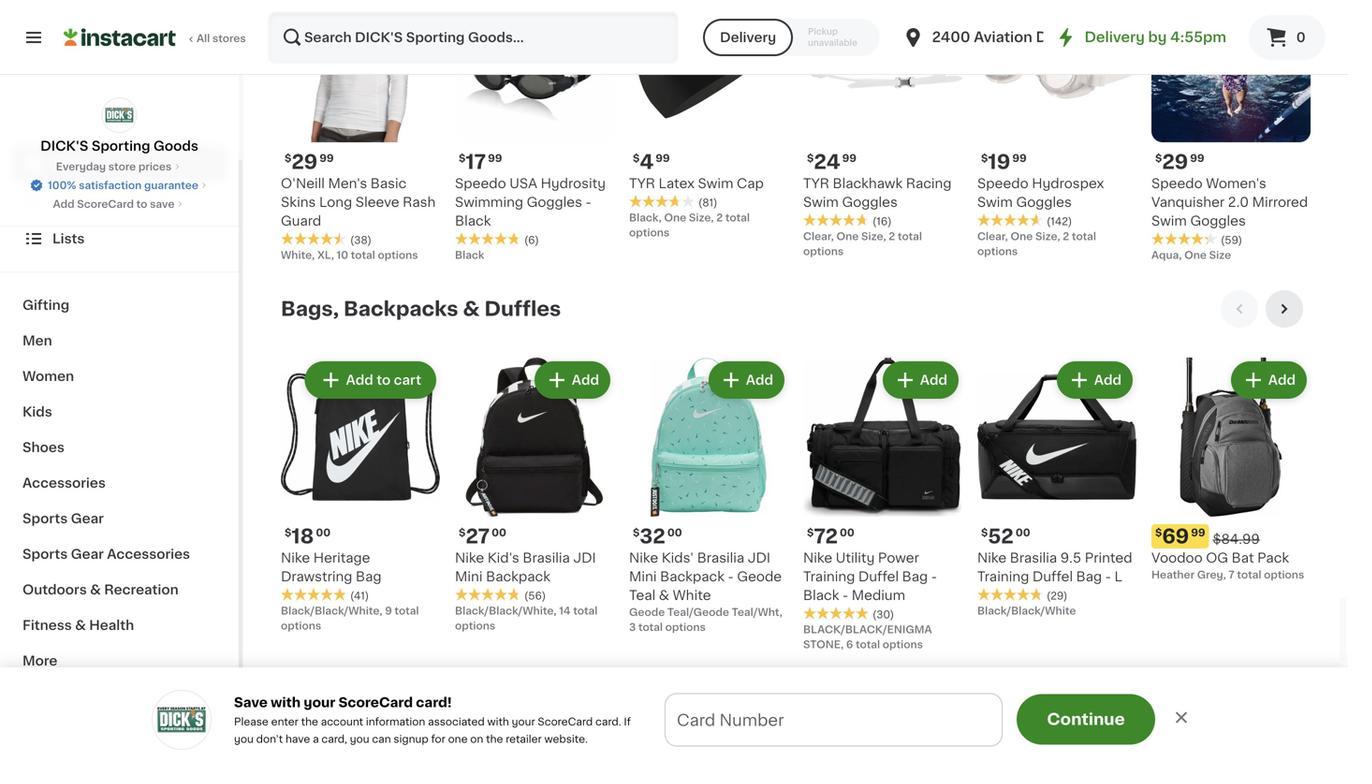 Task type: vqa. For each thing, say whether or not it's contained in the screenshot.
TYR within the Tyr Blackhawk Racing Swim Goggles
yes



Task type: describe. For each thing, give the bounding box(es) containing it.
nike for 27
[[455, 552, 484, 565]]

free
[[542, 720, 576, 736]]

delivery
[[580, 720, 648, 736]]

- inside nike kids' brasilia jdi mini backpack - geode teal & white geode teal/geode teal/wht, 3 total options
[[728, 570, 734, 584]]

2 you from the left
[[350, 734, 370, 745]]

all
[[197, 33, 210, 44]]

xl,
[[317, 250, 334, 260]]

0 horizontal spatial your
[[304, 696, 336, 709]]

swim inside tyr blackhawk racing swim goggles
[[804, 196, 839, 209]]

o'neill
[[281, 177, 325, 190]]

gear for sports gear
[[71, 512, 104, 525]]

2.0
[[1229, 196, 1249, 209]]

bag inside nike utility power training duffel bag - black - medium
[[903, 570, 928, 584]]

2400 aviation dr
[[933, 30, 1054, 44]]

prices
[[139, 162, 172, 172]]

training inside nike utility power training duffel bag - black - medium
[[804, 570, 855, 584]]

add scorecard to save link
[[53, 197, 186, 212]]

product group containing 69
[[1152, 358, 1311, 583]]

black/black/white, for 27
[[455, 606, 557, 616]]

men link
[[11, 323, 228, 359]]

more link
[[11, 643, 228, 679]]

retailer
[[506, 734, 542, 745]]

by
[[1149, 30, 1167, 44]]

delivery by 4:55pm
[[1085, 30, 1227, 44]]

$ for o'neill men's basic skins long sleeve rash guard
[[285, 153, 292, 163]]

$ 17 99
[[459, 152, 502, 172]]

cart
[[394, 374, 421, 387]]

100%
[[48, 180, 76, 191]]

dick's sporting goods
[[40, 140, 199, 153]]

2400
[[933, 30, 971, 44]]

heritage
[[314, 552, 370, 565]]

men's pants
[[281, 684, 407, 703]]

backpacks
[[344, 299, 458, 319]]

3 inside treatment tracker modal dialog
[[718, 720, 729, 736]]

product group containing 18
[[281, 358, 440, 634]]

0 button
[[1249, 15, 1326, 60]]

product group containing 19
[[978, 0, 1137, 259]]

add button for 52
[[1059, 363, 1131, 397]]

32
[[640, 527, 666, 547]]

(142)
[[1047, 216, 1073, 227]]

options inside nike kids' brasilia jdi mini backpack - geode teal & white geode teal/geode teal/wht, 3 total options
[[666, 622, 706, 633]]

$ for nike utility power training duffel bag - black - medium
[[807, 528, 814, 538]]

add for 52
[[1095, 374, 1122, 387]]

product group containing 4
[[629, 0, 789, 240]]

(59)
[[1221, 235, 1243, 245]]

& down sports gear accessories
[[90, 584, 101, 597]]

to inside button
[[377, 374, 391, 387]]

18
[[292, 527, 314, 547]]

tyr for 24
[[804, 177, 830, 190]]

add for 32
[[746, 374, 774, 387]]

0
[[1297, 31, 1306, 44]]

(38)
[[350, 235, 372, 245]]

total inside nike kids' brasilia jdi mini backpack - geode teal & white geode teal/geode teal/wht, 3 total options
[[639, 622, 663, 633]]

product group containing 32
[[629, 358, 789, 635]]

basic
[[371, 177, 407, 190]]

latex
[[659, 177, 695, 190]]

2 for 4
[[717, 213, 723, 223]]

options inside the black, one size, 2 total options
[[629, 228, 670, 238]]

0 vertical spatial scorecard
[[77, 199, 134, 209]]

guarantee
[[144, 180, 198, 191]]

lists
[[52, 232, 85, 245]]

1 you from the left
[[234, 734, 254, 745]]

lists link
[[11, 220, 228, 258]]

black inside speedo usa hydrosity swimming goggles - black
[[455, 214, 491, 228]]

sleeve
[[356, 196, 400, 209]]

again
[[95, 195, 132, 208]]

mini for kids'
[[629, 570, 657, 584]]

nike for 18
[[281, 552, 310, 565]]

black, one size, 2 total options
[[629, 213, 750, 238]]

bag inside nike heritage drawstring bag
[[356, 570, 382, 584]]

add to cart
[[346, 374, 421, 387]]

1 horizontal spatial dick's sporting goods logo image
[[152, 690, 212, 750]]

get
[[507, 720, 538, 736]]

1 vertical spatial men's
[[281, 684, 343, 703]]

hydrosity
[[541, 177, 606, 190]]

black/black/white
[[978, 606, 1077, 616]]

$ for speedo hydrospex swim goggles
[[982, 153, 988, 163]]

9
[[385, 606, 392, 616]]

continue
[[1047, 712, 1125, 728]]

size, for 4
[[689, 213, 714, 223]]

black,
[[629, 213, 662, 223]]

total down tyr blackhawk racing swim goggles
[[898, 231, 923, 242]]

shop
[[52, 157, 87, 170]]

& left health
[[75, 619, 86, 632]]

0 vertical spatial accessories
[[22, 477, 106, 490]]

buy it again link
[[11, 183, 228, 220]]

0 horizontal spatial to
[[136, 199, 147, 209]]

14
[[559, 606, 571, 616]]

accessories link
[[11, 465, 228, 501]]

total down (142)
[[1072, 231, 1097, 242]]

(81)
[[699, 198, 718, 208]]

more button
[[990, 713, 1063, 743]]

swim inside speedo hydrospex swim goggles
[[978, 196, 1013, 209]]

0 vertical spatial geode
[[737, 570, 782, 584]]

99 for usa
[[488, 153, 502, 163]]

clear, one size, 2 total options for 24
[[804, 231, 923, 257]]

sports for sports gear accessories
[[22, 548, 68, 561]]

get free delivery on next 3 orders
[[507, 720, 787, 736]]

product group containing 24
[[804, 0, 963, 259]]

dick's sporting goods link
[[40, 97, 199, 155]]

99 for women's
[[1191, 153, 1205, 163]]

brasilia for kid's
[[523, 552, 570, 565]]

nike for 52
[[978, 552, 1007, 565]]

& inside nike kids' brasilia jdi mini backpack - geode teal & white geode teal/geode teal/wht, 3 total options
[[659, 589, 670, 602]]

add for 27
[[572, 374, 599, 387]]

heather
[[1152, 570, 1195, 580]]

nike heritage drawstring bag
[[281, 552, 382, 584]]

brasilia inside nike brasilia 9.5 printed training duffel bag - l
[[1010, 552, 1058, 565]]

og
[[1207, 552, 1229, 565]]

one for 19
[[1011, 231, 1033, 242]]

mini for kid's
[[455, 570, 483, 584]]

fitness & health
[[22, 619, 134, 632]]

have
[[286, 734, 310, 745]]

$ inside $ 69 99 $84.99 voodoo og bat pack heather grey, 7 total options
[[1156, 528, 1163, 538]]

options up backpacks
[[378, 250, 418, 260]]

card,
[[322, 734, 347, 745]]

add button for 72
[[885, 363, 957, 397]]

swimming
[[455, 196, 524, 209]]

item carousel region containing bags, backpacks & duffles
[[281, 290, 1311, 660]]

1 vertical spatial the
[[486, 734, 503, 745]]

more for more link
[[22, 655, 58, 668]]

add button for 27
[[536, 363, 609, 397]]

buy
[[52, 195, 79, 208]]

a
[[313, 734, 319, 745]]

please
[[234, 717, 269, 727]]

1 vertical spatial black
[[455, 250, 485, 260]]

(29)
[[1047, 591, 1068, 601]]

size, for 24
[[862, 231, 887, 242]]

$ 27 00
[[459, 527, 507, 547]]

$ for speedo women's vanquisher 2.0 mirrored swim goggles
[[1156, 153, 1163, 163]]

sports gear link
[[11, 501, 228, 537]]

duffles
[[485, 299, 561, 319]]

save with your scorecard card! please enter the account information associated with your scorecard card. if you don't have a card, you can signup for one on the retailer website.
[[234, 696, 631, 745]]

outdoors & recreation
[[22, 584, 179, 597]]

product group containing 27
[[455, 358, 614, 634]]

sporting
[[92, 140, 150, 153]]

one
[[448, 734, 468, 745]]

signup
[[394, 734, 429, 745]]

total inside the black, one size, 2 total options
[[726, 213, 750, 223]]

rash
[[403, 196, 436, 209]]

$69.99 original price: $84.99 element
[[1152, 524, 1311, 549]]

speedo for 17
[[455, 177, 506, 190]]

options down speedo hydrospex swim goggles
[[978, 246, 1018, 257]]

speedo women's vanquisher 2.0 mirrored swim goggles
[[1152, 177, 1309, 228]]

total down (38)
[[351, 250, 375, 260]]

jdi for nike kids' brasilia jdi mini backpack - geode teal & white geode teal/geode teal/wht, 3 total options
[[748, 552, 771, 565]]

options inside $ 69 99 $84.99 voodoo og bat pack heather grey, 7 total options
[[1265, 570, 1305, 580]]

$ for tyr latex swim cap
[[633, 153, 640, 163]]



Task type: locate. For each thing, give the bounding box(es) containing it.
2 clear, one size, 2 total options from the left
[[978, 231, 1097, 257]]

next
[[677, 720, 714, 736]]

options down the drawstring
[[281, 621, 321, 631]]

1 vertical spatial 3
[[718, 720, 729, 736]]

0 horizontal spatial size,
[[689, 213, 714, 223]]

don't
[[256, 734, 283, 745]]

product group
[[281, 0, 440, 263], [455, 0, 614, 263], [629, 0, 789, 240], [804, 0, 963, 259], [978, 0, 1137, 259], [1152, 0, 1311, 263], [281, 358, 440, 634], [455, 358, 614, 634], [629, 358, 789, 635], [804, 358, 963, 652], [978, 358, 1137, 619], [1152, 358, 1311, 583]]

swim
[[698, 177, 734, 190], [804, 196, 839, 209], [978, 196, 1013, 209], [1152, 214, 1187, 228]]

1 training from the left
[[804, 570, 855, 584]]

5 nike from the left
[[978, 552, 1007, 565]]

total right 7
[[1238, 570, 1262, 580]]

2 for 19
[[1063, 231, 1070, 242]]

dick's sporting goods logo image
[[102, 97, 137, 133], [152, 690, 212, 750]]

speedo inside speedo women's vanquisher 2.0 mirrored swim goggles
[[1152, 177, 1203, 190]]

swim up (81)
[[698, 177, 734, 190]]

2 black/black/white, from the left
[[455, 606, 557, 616]]

black/black/white, down (41)
[[281, 606, 383, 616]]

sports
[[22, 512, 68, 525], [22, 548, 68, 561]]

options inside black/black/white, 14 total options
[[455, 621, 496, 631]]

fitness
[[22, 619, 72, 632]]

3 add button from the left
[[885, 363, 957, 397]]

Card Number text field
[[666, 694, 1002, 746]]

99 for men's
[[320, 153, 334, 163]]

2 clear, from the left
[[978, 231, 1009, 242]]

5 00 from the left
[[1016, 528, 1031, 538]]

backpack inside nike kids' brasilia jdi mini backpack - geode teal & white geode teal/geode teal/wht, 3 total options
[[660, 570, 725, 584]]

$ up speedo hydrospex swim goggles
[[982, 153, 988, 163]]

52
[[988, 527, 1014, 547]]

all stores link
[[64, 11, 247, 64]]

gifting
[[22, 299, 69, 312]]

goggles inside speedo usa hydrosity swimming goggles - black
[[527, 196, 583, 209]]

99 for hydrospex
[[1013, 153, 1027, 163]]

total inside the black/black/white, 9 total options
[[395, 606, 419, 616]]

mini inside nike kid's brasilia jdi mini backpack
[[455, 570, 483, 584]]

$ for nike brasilia 9.5 printed training duffel bag - l
[[982, 528, 988, 538]]

99 inside the "$ 24 99"
[[843, 153, 857, 163]]

0 horizontal spatial tyr
[[629, 177, 656, 190]]

9.5
[[1061, 552, 1082, 565]]

one down speedo hydrospex swim goggles
[[1011, 231, 1033, 242]]

0 horizontal spatial jdi
[[574, 552, 596, 565]]

0 horizontal spatial mini
[[455, 570, 483, 584]]

00 for 72
[[840, 528, 855, 538]]

4 00 from the left
[[840, 528, 855, 538]]

grey,
[[1198, 570, 1227, 580]]

shoes
[[22, 441, 65, 454]]

$ up black,
[[633, 153, 640, 163]]

nike inside nike kid's brasilia jdi mini backpack
[[455, 552, 484, 565]]

with up enter
[[271, 696, 301, 709]]

women's
[[1207, 177, 1267, 190]]

4 nike from the left
[[804, 552, 833, 565]]

delivery for delivery by 4:55pm
[[1085, 30, 1145, 44]]

swim down vanquisher
[[1152, 214, 1187, 228]]

l
[[1115, 570, 1123, 584]]

00 inside $ 72 00
[[840, 528, 855, 538]]

2 horizontal spatial bag
[[1077, 570, 1103, 584]]

more for more button
[[1012, 723, 1040, 733]]

gear for sports gear accessories
[[71, 548, 104, 561]]

1 00 from the left
[[316, 528, 331, 538]]

1 tyr from the left
[[629, 177, 656, 190]]

2 horizontal spatial size,
[[1036, 231, 1061, 242]]

nike for 72
[[804, 552, 833, 565]]

delivery button
[[703, 19, 793, 56]]

pants
[[348, 684, 407, 703]]

options down (30)
[[883, 640, 923, 650]]

backpack up white
[[660, 570, 725, 584]]

on left 'next'
[[652, 720, 673, 736]]

$84.99
[[1213, 533, 1261, 546]]

dick's sporting goods logo image left please
[[152, 690, 212, 750]]

1 item carousel region from the top
[[281, 290, 1311, 660]]

product group containing 72
[[804, 358, 963, 652]]

(41)
[[350, 591, 369, 601]]

2 inside the black, one size, 2 total options
[[717, 213, 723, 223]]

brasilia right kids'
[[697, 552, 745, 565]]

accessories up the sports gear
[[22, 477, 106, 490]]

1 clear, one size, 2 total options from the left
[[804, 231, 923, 257]]

0 horizontal spatial 29
[[292, 152, 318, 172]]

1 nike from the left
[[281, 552, 310, 565]]

$ inside $ 17 99
[[459, 153, 466, 163]]

bag inside nike brasilia 9.5 printed training duffel bag - l
[[1077, 570, 1103, 584]]

&
[[463, 299, 480, 319], [90, 584, 101, 597], [659, 589, 670, 602], [75, 619, 86, 632]]

1 black/black/white, from the left
[[281, 606, 383, 616]]

options inside the black/black/white, 9 total options
[[281, 621, 321, 631]]

brasilia inside nike kid's brasilia jdi mini backpack
[[523, 552, 570, 565]]

2 backpack from the left
[[660, 570, 725, 584]]

0 horizontal spatial backpack
[[486, 570, 551, 584]]

$ 29 99
[[285, 152, 334, 172], [1156, 152, 1205, 172]]

2 brasilia from the left
[[697, 552, 745, 565]]

on inside save with your scorecard card! please enter the account information associated with your scorecard card. if you don't have a card, you can signup for one on the retailer website.
[[470, 734, 484, 745]]

0 vertical spatial with
[[271, 696, 301, 709]]

one
[[664, 213, 687, 223], [837, 231, 859, 242], [1011, 231, 1033, 242], [1185, 250, 1207, 260]]

clear, down blackhawk
[[804, 231, 834, 242]]

1 sports from the top
[[22, 512, 68, 525]]

swim inside speedo women's vanquisher 2.0 mirrored swim goggles
[[1152, 214, 1187, 228]]

close image
[[1173, 709, 1191, 727]]

$ for nike kids' brasilia jdi mini backpack - geode teal & white
[[633, 528, 640, 538]]

$ up nike kid's brasilia jdi mini backpack
[[459, 528, 466, 538]]

99 right 24
[[843, 153, 857, 163]]

item carousel region containing men's pants
[[281, 675, 1311, 761]]

1 vertical spatial scorecard
[[339, 696, 413, 709]]

jdi for nike kid's brasilia jdi mini backpack
[[574, 552, 596, 565]]

options inside black/black/enigma stone, 6 total options
[[883, 640, 923, 650]]

add inside button
[[346, 374, 373, 387]]

$ for tyr blackhawk racing swim goggles
[[807, 153, 814, 163]]

options down teal/geode
[[666, 622, 706, 633]]

0 vertical spatial item carousel region
[[281, 290, 1311, 660]]

tyr down 24
[[804, 177, 830, 190]]

add for $84.99
[[1269, 374, 1296, 387]]

0 vertical spatial more
[[22, 655, 58, 668]]

bag down the power
[[903, 570, 928, 584]]

1 horizontal spatial 2
[[889, 231, 896, 242]]

total inside black/black/enigma stone, 6 total options
[[856, 640, 881, 650]]

duffel inside nike utility power training duffel bag - black - medium
[[859, 570, 899, 584]]

1 backpack from the left
[[486, 570, 551, 584]]

one for 4
[[664, 213, 687, 223]]

& left 'duffles'
[[463, 299, 480, 319]]

nike inside nike utility power training duffel bag - black - medium
[[804, 552, 833, 565]]

speedo usa hydrosity swimming goggles - black
[[455, 177, 606, 228]]

with up retailer
[[488, 717, 509, 727]]

1 horizontal spatial with
[[488, 717, 509, 727]]

nike inside nike brasilia 9.5 printed training duffel bag - l
[[978, 552, 1007, 565]]

3 down teal at the bottom left of the page
[[629, 622, 636, 633]]

1 horizontal spatial $ 29 99
[[1156, 152, 1205, 172]]

brasilia down $ 52 00
[[1010, 552, 1058, 565]]

clear, for 19
[[978, 231, 1009, 242]]

7
[[1229, 570, 1235, 580]]

goggles inside speedo women's vanquisher 2.0 mirrored swim goggles
[[1191, 214, 1246, 228]]

kids'
[[662, 552, 694, 565]]

$ inside $ 27 00
[[459, 528, 466, 538]]

mini up teal at the bottom left of the page
[[629, 570, 657, 584]]

0 horizontal spatial you
[[234, 734, 254, 745]]

orders
[[732, 720, 787, 736]]

2 bag from the left
[[903, 570, 928, 584]]

99 inside the $ 4 99
[[656, 153, 670, 163]]

99 up vanquisher
[[1191, 153, 1205, 163]]

1 horizontal spatial speedo
[[978, 177, 1029, 190]]

2 item carousel region from the top
[[281, 675, 1311, 761]]

00 inside $ 18 00
[[316, 528, 331, 538]]

2 down (81)
[[717, 213, 723, 223]]

2400 aviation dr button
[[903, 11, 1054, 64]]

$ up the voodoo
[[1156, 528, 1163, 538]]

options down pack
[[1265, 570, 1305, 580]]

0 horizontal spatial 2
[[717, 213, 723, 223]]

black
[[455, 214, 491, 228], [455, 250, 485, 260], [804, 589, 840, 602]]

delivery for delivery
[[720, 31, 777, 44]]

99 inside $ 19 99
[[1013, 153, 1027, 163]]

$ 29 99 for speedo
[[1156, 152, 1205, 172]]

duffel inside nike brasilia 9.5 printed training duffel bag - l
[[1033, 570, 1073, 584]]

1 vertical spatial to
[[377, 374, 391, 387]]

1 horizontal spatial jdi
[[748, 552, 771, 565]]

0 horizontal spatial duffel
[[859, 570, 899, 584]]

add for 72
[[920, 374, 948, 387]]

1 horizontal spatial on
[[652, 720, 673, 736]]

gear up outdoors & recreation
[[71, 548, 104, 561]]

everyday
[[56, 162, 106, 172]]

1 vertical spatial item carousel region
[[281, 675, 1311, 761]]

total inside $ 69 99 $84.99 voodoo og bat pack heather grey, 7 total options
[[1238, 570, 1262, 580]]

00 inside $ 52 00
[[1016, 528, 1031, 538]]

1 horizontal spatial delivery
[[1085, 30, 1145, 44]]

nike down 52
[[978, 552, 1007, 565]]

total inside black/black/white, 14 total options
[[573, 606, 598, 616]]

white, xl, 10 total options
[[281, 250, 418, 260]]

00 right 52
[[1016, 528, 1031, 538]]

sports inside the sports gear accessories link
[[22, 548, 68, 561]]

00 right 72
[[840, 528, 855, 538]]

backpack for kid's
[[486, 570, 551, 584]]

1 mini from the left
[[455, 570, 483, 584]]

1 horizontal spatial black/black/white,
[[455, 606, 557, 616]]

1 horizontal spatial duffel
[[1033, 570, 1073, 584]]

Search field
[[270, 13, 677, 62]]

0 vertical spatial men's
[[328, 177, 367, 190]]

2 down (142)
[[1063, 231, 1070, 242]]

clear, one size, 2 total options down '(16)'
[[804, 231, 923, 257]]

99 up o'neill
[[320, 153, 334, 163]]

nike inside nike kids' brasilia jdi mini backpack - geode teal & white geode teal/geode teal/wht, 3 total options
[[629, 552, 659, 565]]

2 00 from the left
[[492, 528, 507, 538]]

1 horizontal spatial clear, one size, 2 total options
[[978, 231, 1097, 257]]

2 mini from the left
[[629, 570, 657, 584]]

sports gear accessories
[[22, 548, 190, 561]]

size, down '(16)'
[[862, 231, 887, 242]]

clear, one size, 2 total options for 19
[[978, 231, 1097, 257]]

black/black/white, for 18
[[281, 606, 383, 616]]

men's up enter
[[281, 684, 343, 703]]

bag up (41)
[[356, 570, 382, 584]]

enter
[[271, 717, 299, 727]]

add button for 32
[[711, 363, 783, 397]]

jdi inside nike kids' brasilia jdi mini backpack - geode teal & white geode teal/geode teal/wht, 3 total options
[[748, 552, 771, 565]]

& right teal at the bottom left of the page
[[659, 589, 670, 602]]

2 29 from the left
[[1163, 152, 1189, 172]]

1 $ 29 99 from the left
[[285, 152, 334, 172]]

training down 52
[[978, 570, 1030, 584]]

$ inside $ 32 00
[[633, 528, 640, 538]]

the left retailer
[[486, 734, 503, 745]]

delivery by 4:55pm link
[[1055, 26, 1227, 49]]

bags,
[[281, 299, 339, 319]]

$ up teal at the bottom left of the page
[[633, 528, 640, 538]]

2
[[717, 213, 723, 223], [889, 231, 896, 242], [1063, 231, 1070, 242]]

19
[[988, 152, 1011, 172]]

options down kid's
[[455, 621, 496, 631]]

duffel up (29)
[[1033, 570, 1073, 584]]

1 horizontal spatial bag
[[903, 570, 928, 584]]

size, inside the black, one size, 2 total options
[[689, 213, 714, 223]]

black/black/white, inside black/black/white, 14 total options
[[455, 606, 557, 616]]

0 horizontal spatial geode
[[629, 607, 665, 618]]

speedo for 19
[[978, 177, 1029, 190]]

$ inside $ 72 00
[[807, 528, 814, 538]]

1 bag from the left
[[356, 570, 382, 584]]

one down tyr blackhawk racing swim goggles
[[837, 231, 859, 242]]

swim down 19
[[978, 196, 1013, 209]]

99
[[320, 153, 334, 163], [488, 153, 502, 163], [656, 153, 670, 163], [843, 153, 857, 163], [1013, 153, 1027, 163], [1191, 153, 1205, 163], [1192, 528, 1206, 538]]

website.
[[545, 734, 588, 745]]

geode up teal/wht,
[[737, 570, 782, 584]]

black/black/white, 14 total options
[[455, 606, 598, 631]]

2 training from the left
[[978, 570, 1030, 584]]

1 vertical spatial your
[[512, 717, 535, 727]]

1 horizontal spatial geode
[[737, 570, 782, 584]]

gear inside 'link'
[[71, 512, 104, 525]]

0 horizontal spatial delivery
[[720, 31, 777, 44]]

1 duffel from the left
[[859, 570, 899, 584]]

0 horizontal spatial bag
[[356, 570, 382, 584]]

1 horizontal spatial scorecard
[[339, 696, 413, 709]]

00 right 27
[[492, 528, 507, 538]]

00 inside $ 32 00
[[668, 528, 682, 538]]

1 horizontal spatial you
[[350, 734, 370, 745]]

o'neill men's basic skins long sleeve rash guard
[[281, 177, 436, 228]]

brasilia for kids'
[[697, 552, 745, 565]]

0 horizontal spatial on
[[470, 734, 484, 745]]

2 horizontal spatial speedo
[[1152, 177, 1203, 190]]

$ for nike heritage drawstring bag
[[285, 528, 292, 538]]

0 horizontal spatial speedo
[[455, 177, 506, 190]]

$ up tyr blackhawk racing swim goggles
[[807, 153, 814, 163]]

men's inside o'neill men's basic skins long sleeve rash guard
[[328, 177, 367, 190]]

0 horizontal spatial more
[[22, 655, 58, 668]]

0 vertical spatial the
[[301, 717, 318, 727]]

1 horizontal spatial your
[[512, 717, 535, 727]]

1 horizontal spatial clear,
[[978, 231, 1009, 242]]

99 inside $ 17 99
[[488, 153, 502, 163]]

geode down teal at the bottom left of the page
[[629, 607, 665, 618]]

$ 29 99 up vanquisher
[[1156, 152, 1205, 172]]

3 speedo from the left
[[1152, 177, 1203, 190]]

treatment tracker modal dialog
[[244, 694, 1349, 761]]

1 jdi from the left
[[574, 552, 596, 565]]

1 horizontal spatial tyr
[[804, 177, 830, 190]]

training inside nike brasilia 9.5 printed training duffel bag - l
[[978, 570, 1030, 584]]

skins
[[281, 196, 316, 209]]

2 vertical spatial black
[[804, 589, 840, 602]]

1 vertical spatial geode
[[629, 607, 665, 618]]

size, for 19
[[1036, 231, 1061, 242]]

goggles down hydrosity
[[527, 196, 583, 209]]

0 horizontal spatial $ 29 99
[[285, 152, 334, 172]]

1 horizontal spatial 29
[[1163, 152, 1189, 172]]

0 horizontal spatial 3
[[629, 622, 636, 633]]

nike down 72
[[804, 552, 833, 565]]

1 vertical spatial sports
[[22, 548, 68, 561]]

10
[[337, 250, 348, 260]]

29
[[292, 152, 318, 172], [1163, 152, 1189, 172]]

0 horizontal spatial scorecard
[[77, 199, 134, 209]]

service type group
[[703, 19, 880, 56]]

00 inside $ 27 00
[[492, 528, 507, 538]]

add
[[53, 199, 75, 209], [346, 374, 373, 387], [572, 374, 599, 387], [746, 374, 774, 387], [920, 374, 948, 387], [1095, 374, 1122, 387], [1269, 374, 1296, 387]]

99 right 4
[[656, 153, 670, 163]]

4 add button from the left
[[1059, 363, 1131, 397]]

delivery inside button
[[720, 31, 777, 44]]

69
[[1163, 527, 1190, 547]]

nike kids' brasilia jdi mini backpack - geode teal & white geode teal/geode teal/wht, 3 total options
[[629, 552, 783, 633]]

size, down (81)
[[689, 213, 714, 223]]

black/black/white, inside the black/black/white, 9 total options
[[281, 606, 383, 616]]

nike inside nike heritage drawstring bag
[[281, 552, 310, 565]]

2 add button from the left
[[711, 363, 783, 397]]

product group containing 17
[[455, 0, 614, 263]]

your up retailer
[[512, 717, 535, 727]]

scorecard
[[77, 199, 134, 209], [339, 696, 413, 709], [538, 717, 593, 727]]

clear, down speedo hydrospex swim goggles
[[978, 231, 1009, 242]]

total down black/black/enigma
[[856, 640, 881, 650]]

clear,
[[804, 231, 834, 242], [978, 231, 1009, 242]]

0 horizontal spatial brasilia
[[523, 552, 570, 565]]

instacart logo image
[[64, 26, 176, 49]]

99 inside $ 69 99 $84.99 voodoo og bat pack heather grey, 7 total options
[[1192, 528, 1206, 538]]

information
[[366, 717, 425, 727]]

goggles up (142)
[[1017, 196, 1072, 209]]

00 for 52
[[1016, 528, 1031, 538]]

3 inside nike kids' brasilia jdi mini backpack - geode teal & white geode teal/geode teal/wht, 3 total options
[[629, 622, 636, 633]]

2 duffel from the left
[[1033, 570, 1073, 584]]

jdi inside nike kid's brasilia jdi mini backpack
[[574, 552, 596, 565]]

utility
[[836, 552, 875, 565]]

options down black,
[[629, 228, 670, 238]]

backpack down kid's
[[486, 570, 551, 584]]

2 $ 29 99 from the left
[[1156, 152, 1205, 172]]

0 vertical spatial sports
[[22, 512, 68, 525]]

accessories up recreation
[[107, 548, 190, 561]]

1 clear, from the left
[[804, 231, 834, 242]]

1 horizontal spatial the
[[486, 734, 503, 745]]

speedo up vanquisher
[[1152, 177, 1203, 190]]

00
[[316, 528, 331, 538], [492, 528, 507, 538], [668, 528, 682, 538], [840, 528, 855, 538], [1016, 528, 1031, 538]]

shoes link
[[11, 430, 228, 465]]

0 vertical spatial to
[[136, 199, 147, 209]]

100% satisfaction guarantee button
[[29, 174, 210, 193]]

backpack for kids'
[[660, 570, 725, 584]]

stone,
[[804, 640, 844, 650]]

dr
[[1036, 30, 1054, 44]]

27
[[466, 527, 490, 547]]

2 gear from the top
[[71, 548, 104, 561]]

$ for nike kid's brasilia jdi mini backpack
[[459, 528, 466, 538]]

sports for sports gear
[[22, 512, 68, 525]]

everyday store prices link
[[56, 159, 183, 174]]

bag down 9.5
[[1077, 570, 1103, 584]]

- inside speedo usa hydrosity swimming goggles - black
[[586, 196, 592, 209]]

3 bag from the left
[[1077, 570, 1103, 584]]

on right one
[[470, 734, 484, 745]]

3 brasilia from the left
[[1010, 552, 1058, 565]]

nike utility power training duffel bag - black - medium
[[804, 552, 938, 602]]

clear, for 24
[[804, 231, 834, 242]]

29 for speedo
[[1163, 152, 1189, 172]]

1 horizontal spatial backpack
[[660, 570, 725, 584]]

2 down '(16)'
[[889, 231, 896, 242]]

$ 29 99 for o'neill
[[285, 152, 334, 172]]

vanquisher
[[1152, 196, 1225, 209]]

1 horizontal spatial accessories
[[107, 548, 190, 561]]

2 for 24
[[889, 231, 896, 242]]

item carousel region
[[281, 290, 1311, 660], [281, 675, 1311, 761]]

black/black/white,
[[281, 606, 383, 616], [455, 606, 557, 616]]

usa
[[510, 177, 538, 190]]

clear, one size, 2 total options down (142)
[[978, 231, 1097, 257]]

speedo for 29
[[1152, 177, 1203, 190]]

1 horizontal spatial 3
[[718, 720, 729, 736]]

training
[[804, 570, 855, 584], [978, 570, 1030, 584]]

long
[[319, 196, 352, 209]]

29 for o'neill
[[292, 152, 318, 172]]

on inside treatment tracker modal dialog
[[652, 720, 673, 736]]

1 horizontal spatial training
[[978, 570, 1030, 584]]

delivery
[[1085, 30, 1145, 44], [720, 31, 777, 44]]

black inside nike utility power training duffel bag - black - medium
[[804, 589, 840, 602]]

1 horizontal spatial brasilia
[[697, 552, 745, 565]]

gear up sports gear accessories
[[71, 512, 104, 525]]

1 add button from the left
[[536, 363, 609, 397]]

$ up nike brasilia 9.5 printed training duffel bag - l
[[982, 528, 988, 538]]

add to cart button
[[307, 363, 435, 397]]

aviation
[[974, 30, 1033, 44]]

mini inside nike kids' brasilia jdi mini backpack - geode teal & white geode teal/geode teal/wht, 3 total options
[[629, 570, 657, 584]]

1 vertical spatial gear
[[71, 548, 104, 561]]

women
[[22, 370, 74, 383]]

5 add button from the left
[[1233, 363, 1306, 397]]

99 for latex
[[656, 153, 670, 163]]

None search field
[[268, 11, 679, 64]]

00 for 32
[[668, 528, 682, 538]]

to left save on the top of the page
[[136, 199, 147, 209]]

sports inside sports gear 'link'
[[22, 512, 68, 525]]

speedo up swimming
[[455, 177, 506, 190]]

1 vertical spatial dick's sporting goods logo image
[[152, 690, 212, 750]]

29 up o'neill
[[292, 152, 318, 172]]

to left cart
[[377, 374, 391, 387]]

$ 18 00
[[285, 527, 331, 547]]

mini down 27
[[455, 570, 483, 584]]

goggles up (59)
[[1191, 214, 1246, 228]]

goggles inside tyr blackhawk racing swim goggles
[[842, 196, 898, 209]]

bags, backpacks & duffles
[[281, 299, 561, 319]]

2 horizontal spatial brasilia
[[1010, 552, 1058, 565]]

1 horizontal spatial mini
[[629, 570, 657, 584]]

card.
[[596, 717, 622, 727]]

0 vertical spatial 3
[[629, 622, 636, 633]]

one for 24
[[837, 231, 859, 242]]

00 for 18
[[316, 528, 331, 538]]

$ for speedo usa hydrosity swimming goggles - black
[[459, 153, 466, 163]]

training down utility
[[804, 570, 855, 584]]

0 horizontal spatial clear, one size, 2 total options
[[804, 231, 923, 257]]

one left size
[[1185, 250, 1207, 260]]

1 vertical spatial with
[[488, 717, 509, 727]]

goggles inside speedo hydrospex swim goggles
[[1017, 196, 1072, 209]]

total down cap
[[726, 213, 750, 223]]

$ up nike utility power training duffel bag - black - medium
[[807, 528, 814, 538]]

2 vertical spatial scorecard
[[538, 717, 593, 727]]

1 vertical spatial accessories
[[107, 548, 190, 561]]

white,
[[281, 250, 315, 260]]

the up "a"
[[301, 717, 318, 727]]

2 horizontal spatial 2
[[1063, 231, 1070, 242]]

1 speedo from the left
[[455, 177, 506, 190]]

product group containing 52
[[978, 358, 1137, 619]]

0 vertical spatial black
[[455, 214, 491, 228]]

tyr inside tyr blackhawk racing swim goggles
[[804, 177, 830, 190]]

0 vertical spatial your
[[304, 696, 336, 709]]

your
[[304, 696, 336, 709], [512, 717, 535, 727]]

recreation
[[104, 584, 179, 597]]

0 horizontal spatial the
[[301, 717, 318, 727]]

dick's
[[40, 140, 88, 153]]

speedo inside speedo hydrospex swim goggles
[[978, 177, 1029, 190]]

0 vertical spatial dick's sporting goods logo image
[[102, 97, 137, 133]]

more inside button
[[1012, 723, 1040, 733]]

medium
[[852, 589, 906, 602]]

(30)
[[873, 610, 895, 620]]

3 nike from the left
[[629, 552, 659, 565]]

options down tyr blackhawk racing swim goggles
[[804, 246, 844, 257]]

$ inside $ 18 00
[[285, 528, 292, 538]]

2 tyr from the left
[[804, 177, 830, 190]]

tyr latex swim cap
[[629, 177, 764, 190]]

sports up sports gear accessories
[[22, 512, 68, 525]]

one for 29
[[1185, 250, 1207, 260]]

0 horizontal spatial with
[[271, 696, 301, 709]]

2 horizontal spatial scorecard
[[538, 717, 593, 727]]

00 for 27
[[492, 528, 507, 538]]

0 vertical spatial gear
[[71, 512, 104, 525]]

2 sports from the top
[[22, 548, 68, 561]]

dick's sporting goods logo image up dick's sporting goods
[[102, 97, 137, 133]]

0 horizontal spatial black/black/white,
[[281, 606, 383, 616]]

size
[[1210, 250, 1232, 260]]

1 horizontal spatial size,
[[862, 231, 887, 242]]

size, down (142)
[[1036, 231, 1061, 242]]

1 horizontal spatial to
[[377, 374, 391, 387]]

1 vertical spatial more
[[1012, 723, 1040, 733]]

$ inside $ 19 99
[[982, 153, 988, 163]]

health
[[89, 619, 134, 632]]

more left continue
[[1012, 723, 1040, 733]]

you down please
[[234, 734, 254, 745]]

99 for blackhawk
[[843, 153, 857, 163]]

3 00 from the left
[[668, 528, 682, 538]]

speedo inside speedo usa hydrosity swimming goggles - black
[[455, 177, 506, 190]]

nike down the 32
[[629, 552, 659, 565]]

dick's sporting goods logo image inside dick's sporting goods link
[[102, 97, 137, 133]]

$ inside the $ 4 99
[[633, 153, 640, 163]]

0 horizontal spatial training
[[804, 570, 855, 584]]

mini
[[455, 570, 483, 584], [629, 570, 657, 584]]

one inside the black, one size, 2 total options
[[664, 213, 687, 223]]

your up account
[[304, 696, 336, 709]]

0 horizontal spatial accessories
[[22, 477, 106, 490]]

swim down 24
[[804, 196, 839, 209]]

$ up swimming
[[459, 153, 466, 163]]

black/black/white, 9 total options
[[281, 606, 419, 631]]

0 horizontal spatial dick's sporting goods logo image
[[102, 97, 137, 133]]

1 29 from the left
[[292, 152, 318, 172]]

nike down the "18"
[[281, 552, 310, 565]]

99 right 17
[[488, 153, 502, 163]]

2 nike from the left
[[455, 552, 484, 565]]

brasilia inside nike kids' brasilia jdi mini backpack - geode teal & white geode teal/geode teal/wht, 3 total options
[[697, 552, 745, 565]]

tyr down 4
[[629, 177, 656, 190]]

29 up vanquisher
[[1163, 152, 1189, 172]]

tyr for 4
[[629, 177, 656, 190]]

stores
[[213, 33, 246, 44]]

1 gear from the top
[[71, 512, 104, 525]]

- inside nike brasilia 9.5 printed training duffel bag - l
[[1106, 570, 1112, 584]]

2 jdi from the left
[[748, 552, 771, 565]]

$ inside the "$ 24 99"
[[807, 153, 814, 163]]

backpack inside nike kid's brasilia jdi mini backpack
[[486, 570, 551, 584]]

card!
[[416, 696, 452, 709]]

$ up vanquisher
[[1156, 153, 1163, 163]]

2 speedo from the left
[[978, 177, 1029, 190]]

4:55pm
[[1171, 30, 1227, 44]]

0 horizontal spatial clear,
[[804, 231, 834, 242]]

it
[[82, 195, 91, 208]]

account
[[321, 717, 364, 727]]

1 horizontal spatial more
[[1012, 723, 1040, 733]]

$ inside $ 52 00
[[982, 528, 988, 538]]

1 brasilia from the left
[[523, 552, 570, 565]]



